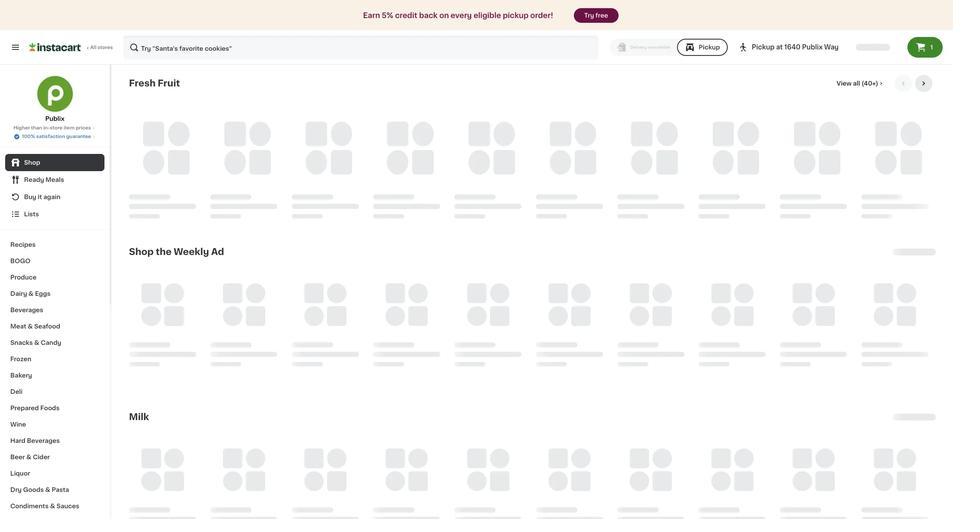 Task type: describe. For each thing, give the bounding box(es) containing it.
fruit
[[158, 79, 180, 88]]

bakery
[[10, 373, 32, 379]]

order!
[[531, 12, 554, 19]]

beer
[[10, 454, 25, 460]]

liquor link
[[5, 466, 105, 482]]

view all (40+)
[[837, 80, 879, 86]]

eligible
[[474, 12, 501, 19]]

cider
[[33, 454, 50, 460]]

1640
[[785, 44, 801, 50]]

100% satisfaction guarantee
[[22, 134, 91, 139]]

liquor
[[10, 471, 30, 477]]

dairy & eggs link
[[5, 286, 105, 302]]

snacks
[[10, 340, 33, 346]]

dry goods & pasta link
[[5, 482, 105, 498]]

try free
[[585, 12, 609, 19]]

foods
[[40, 405, 60, 411]]

every
[[451, 12, 472, 19]]

credit
[[395, 12, 418, 19]]

weekly
[[174, 247, 209, 256]]

prices
[[76, 126, 91, 130]]

pickup button
[[678, 39, 728, 56]]

1 vertical spatial beverages
[[27, 438, 60, 444]]

instacart logo image
[[29, 42, 81, 52]]

meat
[[10, 324, 26, 330]]

Search field
[[124, 36, 598, 59]]

& for meat
[[28, 324, 33, 330]]

in-
[[43, 126, 50, 130]]

prepared
[[10, 405, 39, 411]]

shop for shop
[[24, 160, 40, 166]]

meat & seafood link
[[5, 318, 105, 335]]

dairy & eggs
[[10, 291, 51, 297]]

view
[[837, 80, 852, 86]]

dairy
[[10, 291, 27, 297]]

1 button
[[908, 37, 944, 58]]

prepared foods
[[10, 405, 60, 411]]

higher than in-store item prices link
[[14, 125, 96, 132]]

lists link
[[5, 206, 105, 223]]

at
[[777, 44, 783, 50]]

the
[[156, 247, 172, 256]]

& for snacks
[[34, 340, 39, 346]]

it
[[38, 194, 42, 200]]

lists
[[24, 211, 39, 217]]

all
[[854, 80, 861, 86]]

pickup at 1640 publix way button
[[739, 35, 839, 59]]

publix logo image
[[36, 75, 74, 113]]

ready meals link
[[5, 171, 105, 188]]

free
[[596, 12, 609, 19]]

condiments
[[10, 503, 49, 509]]

deli
[[10, 389, 23, 395]]

goods
[[23, 487, 44, 493]]

pasta
[[52, 487, 69, 493]]

meat & seafood
[[10, 324, 60, 330]]

way
[[825, 44, 839, 50]]

beverages link
[[5, 302, 105, 318]]

higher
[[14, 126, 30, 130]]

recipes link
[[5, 237, 105, 253]]

ad
[[211, 247, 224, 256]]

pickup at 1640 publix way
[[752, 44, 839, 50]]

snacks & candy
[[10, 340, 61, 346]]



Task type: locate. For each thing, give the bounding box(es) containing it.
than
[[31, 126, 42, 130]]

5%
[[382, 12, 394, 19]]

pickup
[[503, 12, 529, 19]]

hard
[[10, 438, 25, 444]]

meals
[[46, 177, 64, 183]]

item
[[64, 126, 75, 130]]

(40+)
[[862, 80, 879, 86]]

beverages up cider
[[27, 438, 60, 444]]

0 horizontal spatial publix
[[45, 116, 64, 122]]

condiments & sauces
[[10, 503, 79, 509]]

stores
[[98, 45, 113, 50]]

hard beverages link
[[5, 433, 105, 449]]

pickup
[[752, 44, 775, 50], [699, 44, 721, 50]]

0 horizontal spatial shop
[[24, 160, 40, 166]]

buy
[[24, 194, 36, 200]]

shop for shop the weekly ad
[[129, 247, 154, 256]]

& for condiments
[[50, 503, 55, 509]]

beer & cider
[[10, 454, 50, 460]]

buy it again link
[[5, 188, 105, 206]]

deli link
[[5, 384, 105, 400]]

None search field
[[123, 35, 599, 59]]

wine link
[[5, 416, 105, 433]]

earn
[[363, 12, 380, 19]]

shop up ready
[[24, 160, 40, 166]]

& right meat
[[28, 324, 33, 330]]

eggs
[[35, 291, 51, 297]]

pickup inside button
[[699, 44, 721, 50]]

dry
[[10, 487, 22, 493]]

back
[[419, 12, 438, 19]]

1 vertical spatial shop
[[129, 247, 154, 256]]

& for dairy
[[29, 291, 34, 297]]

produce link
[[5, 269, 105, 286]]

beverages down dairy & eggs
[[10, 307, 43, 313]]

snacks & candy link
[[5, 335, 105, 351]]

candy
[[41, 340, 61, 346]]

condiments & sauces link
[[5, 498, 105, 515]]

milk
[[129, 413, 149, 422]]

ready meals button
[[5, 171, 105, 188]]

&
[[29, 291, 34, 297], [28, 324, 33, 330], [34, 340, 39, 346], [26, 454, 31, 460], [45, 487, 50, 493], [50, 503, 55, 509]]

frozen link
[[5, 351, 105, 367]]

fresh
[[129, 79, 156, 88]]

1 vertical spatial publix
[[45, 116, 64, 122]]

0 vertical spatial shop
[[24, 160, 40, 166]]

higher than in-store item prices
[[14, 126, 91, 130]]

all stores
[[90, 45, 113, 50]]

& inside "link"
[[26, 454, 31, 460]]

shop left the
[[129, 247, 154, 256]]

publix inside "popup button"
[[803, 44, 823, 50]]

frozen
[[10, 356, 31, 362]]

pickup for pickup at 1640 publix way
[[752, 44, 775, 50]]

beer & cider link
[[5, 449, 105, 466]]

service type group
[[610, 39, 728, 56]]

fresh fruit
[[129, 79, 180, 88]]

1 horizontal spatial shop
[[129, 247, 154, 256]]

bakery link
[[5, 367, 105, 384]]

try
[[585, 12, 595, 19]]

0 vertical spatial beverages
[[10, 307, 43, 313]]

recipes
[[10, 242, 36, 248]]

publix
[[803, 44, 823, 50], [45, 116, 64, 122]]

ready meals
[[24, 177, 64, 183]]

produce
[[10, 274, 37, 281]]

store
[[50, 126, 63, 130]]

earn 5% credit back on every eligible pickup order!
[[363, 12, 554, 19]]

hard beverages
[[10, 438, 60, 444]]

dry goods & pasta
[[10, 487, 69, 493]]

& left eggs
[[29, 291, 34, 297]]

bogo link
[[5, 253, 105, 269]]

publix left the way
[[803, 44, 823, 50]]

1 horizontal spatial publix
[[803, 44, 823, 50]]

publix up store on the left of the page
[[45, 116, 64, 122]]

100%
[[22, 134, 35, 139]]

& left candy
[[34, 340, 39, 346]]

shop the weekly ad
[[129, 247, 224, 256]]

seafood
[[34, 324, 60, 330]]

ready
[[24, 177, 44, 183]]

on
[[440, 12, 449, 19]]

beverages
[[10, 307, 43, 313], [27, 438, 60, 444]]

& left sauces
[[50, 503, 55, 509]]

publix link
[[36, 75, 74, 123]]

100% satisfaction guarantee button
[[13, 132, 96, 140]]

& left pasta
[[45, 487, 50, 493]]

guarantee
[[66, 134, 91, 139]]

prepared foods link
[[5, 400, 105, 416]]

buy it again
[[24, 194, 61, 200]]

satisfaction
[[36, 134, 65, 139]]

shop link
[[5, 154, 105, 171]]

item carousel region
[[129, 75, 937, 240]]

all
[[90, 45, 96, 50]]

shop
[[24, 160, 40, 166], [129, 247, 154, 256]]

0 horizontal spatial pickup
[[699, 44, 721, 50]]

1 horizontal spatial pickup
[[752, 44, 775, 50]]

pickup inside "popup button"
[[752, 44, 775, 50]]

pickup for pickup
[[699, 44, 721, 50]]

0 vertical spatial publix
[[803, 44, 823, 50]]

bogo
[[10, 258, 30, 264]]

& right beer
[[26, 454, 31, 460]]

all stores link
[[29, 35, 114, 59]]

& for beer
[[26, 454, 31, 460]]

again
[[43, 194, 61, 200]]



Task type: vqa. For each thing, say whether or not it's contained in the screenshot.
Condiments & Sauces
yes



